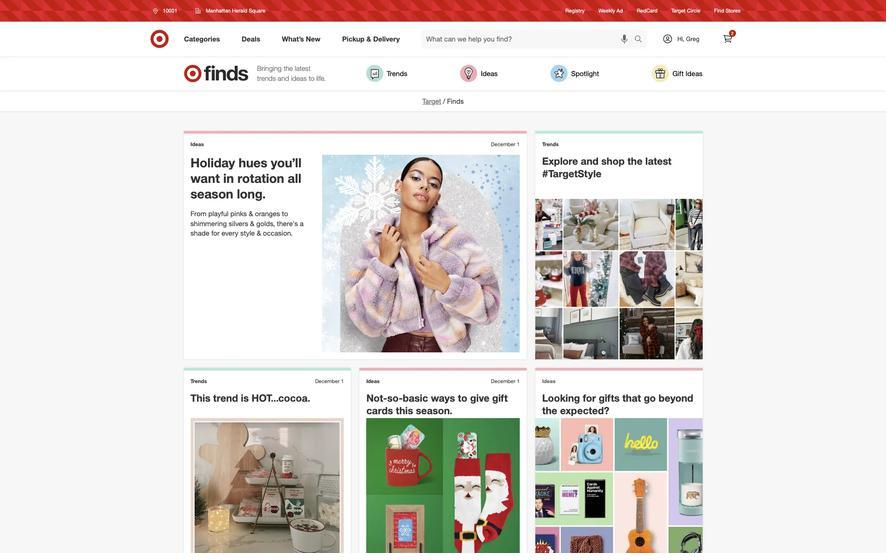 Task type: vqa. For each thing, say whether or not it's contained in the screenshot.
the right Add to cart
no



Task type: locate. For each thing, give the bounding box(es) containing it.
finds
[[447, 97, 464, 106]]

0 vertical spatial to
[[309, 74, 315, 83]]

0 horizontal spatial and
[[278, 74, 289, 83]]

and left "ideas"
[[278, 74, 289, 83]]

shimmering
[[191, 219, 227, 228]]

to inside bringing the latest trends and ideas to life.
[[309, 74, 315, 83]]

1 horizontal spatial target
[[672, 8, 686, 14]]

target circle
[[672, 8, 701, 14]]

square
[[249, 7, 266, 14]]

&
[[367, 34, 371, 43], [249, 209, 253, 218], [250, 219, 255, 228], [257, 229, 261, 238]]

collage of gift ideas image
[[535, 419, 703, 553]]

2 vertical spatial to
[[458, 392, 468, 404]]

target finds image
[[184, 65, 249, 82]]

for
[[211, 229, 220, 238], [583, 392, 596, 404]]

registry
[[566, 8, 585, 14]]

trend
[[213, 392, 238, 404]]

looking for gifts that go beyond the expected?
[[542, 392, 694, 416]]

the right the shop
[[628, 155, 643, 167]]

2 horizontal spatial the
[[628, 155, 643, 167]]

that
[[623, 392, 641, 404]]

1 vertical spatial the
[[628, 155, 643, 167]]

0 horizontal spatial the
[[284, 64, 293, 73]]

1 vertical spatial for
[[583, 392, 596, 404]]

0 horizontal spatial target
[[422, 97, 441, 106]]

1 horizontal spatial and
[[581, 155, 599, 167]]

the up "ideas"
[[284, 64, 293, 73]]

1 horizontal spatial the
[[542, 404, 558, 416]]

hi, greg
[[678, 35, 700, 42]]

1 horizontal spatial to
[[309, 74, 315, 83]]

trends down delivery
[[387, 69, 408, 78]]

hot...cocoa.
[[252, 392, 310, 404]]

and up #targetstyle
[[581, 155, 599, 167]]

weekly
[[599, 8, 615, 14]]

1 for this trend is hot...cocoa.
[[341, 378, 344, 384]]

oranges
[[255, 209, 280, 218]]

1 vertical spatial to
[[282, 209, 288, 218]]

10001
[[163, 7, 177, 14]]

gift
[[673, 69, 684, 78]]

categories
[[184, 34, 220, 43]]

0 vertical spatial for
[[211, 229, 220, 238]]

2 horizontal spatial to
[[458, 392, 468, 404]]

2
[[731, 31, 734, 36]]

this
[[191, 392, 210, 404]]

target link
[[422, 97, 441, 106]]

target circle link
[[672, 7, 701, 15]]

0 horizontal spatial trends
[[191, 378, 207, 384]]

not-so-basic ways to give gift cards this season. image
[[366, 419, 520, 553]]

playful
[[208, 209, 229, 218]]

december 1 for this trend is hot...cocoa.
[[315, 378, 344, 384]]

holiday
[[191, 155, 235, 170]]

2 vertical spatial the
[[542, 404, 558, 416]]

to
[[309, 74, 315, 83], [282, 209, 288, 218], [458, 392, 468, 404]]

from
[[191, 209, 206, 218]]

beyond
[[659, 392, 694, 404]]

hues
[[239, 155, 267, 170]]

december
[[491, 141, 516, 147], [315, 378, 340, 384], [491, 378, 516, 384]]

so-
[[387, 392, 403, 404]]

in
[[223, 171, 234, 186]]

manhattan
[[206, 7, 231, 14]]

0 vertical spatial target
[[672, 8, 686, 14]]

collage of people showing off their #targetstyle image
[[535, 199, 703, 359]]

latest
[[295, 64, 311, 73], [646, 155, 672, 167]]

the down looking
[[542, 404, 558, 416]]

shade
[[191, 229, 209, 238]]

1 horizontal spatial trends
[[387, 69, 408, 78]]

& right pickup
[[367, 34, 371, 43]]

0 horizontal spatial for
[[211, 229, 220, 238]]

ideas link
[[460, 65, 498, 82]]

target left /
[[422, 97, 441, 106]]

1 vertical spatial trends
[[542, 141, 559, 147]]

the
[[284, 64, 293, 73], [628, 155, 643, 167], [542, 404, 558, 416]]

0 horizontal spatial to
[[282, 209, 288, 218]]

find stores link
[[714, 7, 741, 15]]

to left give on the right of page
[[458, 392, 468, 404]]

style
[[240, 229, 255, 238]]

trends link
[[366, 65, 408, 82]]

1 vertical spatial latest
[[646, 155, 672, 167]]

target left circle
[[672, 8, 686, 14]]

0 vertical spatial latest
[[295, 64, 311, 73]]

herald
[[232, 7, 247, 14]]

to inside from playful pinks & oranges to shimmering silvers & golds, there's a shade for every style & occasion.
[[282, 209, 288, 218]]

1 vertical spatial target
[[422, 97, 441, 106]]

0 horizontal spatial latest
[[295, 64, 311, 73]]

search button
[[631, 29, 651, 50]]

shop
[[602, 155, 625, 167]]

long.
[[237, 186, 266, 202]]

for up expected?
[[583, 392, 596, 404]]

pickup
[[342, 34, 365, 43]]

and
[[278, 74, 289, 83], [581, 155, 599, 167]]

december 1
[[491, 141, 520, 147], [315, 378, 344, 384], [491, 378, 520, 384]]

trends
[[257, 74, 276, 83]]

there's
[[277, 219, 298, 228]]

2 horizontal spatial trends
[[542, 141, 559, 147]]

not-
[[366, 392, 387, 404]]

to up there's
[[282, 209, 288, 218]]

0 vertical spatial and
[[278, 74, 289, 83]]

rotation
[[237, 171, 284, 186]]

1 vertical spatial and
[[581, 155, 599, 167]]

trends
[[387, 69, 408, 78], [542, 141, 559, 147], [191, 378, 207, 384]]

to left life.
[[309, 74, 315, 83]]

trends up "this" on the left bottom of the page
[[191, 378, 207, 384]]

1 horizontal spatial for
[[583, 392, 596, 404]]

latest inside bringing the latest trends and ideas to life.
[[295, 64, 311, 73]]

deals link
[[234, 29, 271, 48]]

target
[[672, 8, 686, 14], [422, 97, 441, 106]]

1
[[517, 141, 520, 147], [341, 378, 344, 384], [517, 378, 520, 384]]

trends up explore
[[542, 141, 559, 147]]

every
[[222, 229, 239, 238]]

ideas
[[481, 69, 498, 78], [686, 69, 703, 78], [191, 141, 204, 147], [366, 378, 380, 384], [542, 378, 556, 384]]

0 vertical spatial the
[[284, 64, 293, 73]]

want
[[191, 171, 220, 186]]

1 horizontal spatial latest
[[646, 155, 672, 167]]

pickup & delivery link
[[335, 29, 411, 48]]

is
[[241, 392, 249, 404]]

for down the shimmering
[[211, 229, 220, 238]]

1 for not-so-basic ways to give gift cards this season.
[[517, 378, 520, 384]]

looking
[[542, 392, 580, 404]]



Task type: describe. For each thing, give the bounding box(es) containing it.
and inside "explore and shop the latest #targetstyle"
[[581, 155, 599, 167]]

basic
[[403, 392, 428, 404]]

find
[[714, 8, 724, 14]]

holiday hues you'll want in rotation all season long.
[[191, 155, 302, 202]]

gift ideas
[[673, 69, 703, 78]]

#targetstyle
[[542, 167, 602, 179]]

explore and shop the latest #targetstyle
[[542, 155, 672, 179]]

pinks
[[231, 209, 247, 218]]

season.
[[416, 404, 453, 416]]

2 link
[[718, 29, 737, 48]]

new
[[306, 34, 321, 43]]

& up style
[[250, 219, 255, 228]]

bringing
[[257, 64, 282, 73]]

life.
[[317, 74, 326, 83]]

what's new link
[[275, 29, 331, 48]]

target for target / finds
[[422, 97, 441, 106]]

a
[[300, 219, 304, 228]]

& right style
[[257, 229, 261, 238]]

stores
[[726, 8, 741, 14]]

10001 button
[[147, 3, 186, 19]]

find stores
[[714, 8, 741, 14]]

not-so-basic ways to give gift cards this season.
[[366, 392, 508, 416]]

/
[[443, 97, 445, 106]]

hi,
[[678, 35, 685, 42]]

2 vertical spatial trends
[[191, 378, 207, 384]]

manhattan herald square
[[206, 7, 266, 14]]

go
[[644, 392, 656, 404]]

gift
[[492, 392, 508, 404]]

for inside from playful pinks & oranges to shimmering silvers & golds, there's a shade for every style & occasion.
[[211, 229, 220, 238]]

delivery
[[373, 34, 400, 43]]

to inside "not-so-basic ways to give gift cards this season."
[[458, 392, 468, 404]]

ideas
[[291, 74, 307, 83]]

for inside looking for gifts that go beyond the expected?
[[583, 392, 596, 404]]

redcard link
[[637, 7, 658, 15]]

0 vertical spatial trends
[[387, 69, 408, 78]]

What can we help you find? suggestions appear below search field
[[421, 29, 637, 48]]

search
[[631, 35, 651, 44]]

& right pinks
[[249, 209, 253, 218]]

ad
[[617, 8, 623, 14]]

december for this trend is hot...cocoa.
[[315, 378, 340, 384]]

this trend is hot...cocoa.
[[191, 392, 310, 404]]

and inside bringing the latest trends and ideas to life.
[[278, 74, 289, 83]]

target for target circle
[[672, 8, 686, 14]]

gifts
[[599, 392, 620, 404]]

this
[[396, 404, 413, 416]]

deals
[[242, 34, 260, 43]]

circle
[[687, 8, 701, 14]]

holiday hues you'll want in rotation all season long. image
[[322, 155, 520, 352]]

bringing the latest trends and ideas to life.
[[257, 64, 326, 83]]

registry link
[[566, 7, 585, 15]]

december for not-so-basic ways to give gift cards this season.
[[491, 378, 516, 384]]

golds,
[[256, 219, 275, 228]]

this trend is hot...cocoa. image
[[191, 419, 344, 553]]

season
[[191, 186, 233, 202]]

cards
[[366, 404, 393, 416]]

explore
[[542, 155, 578, 167]]

expected?
[[560, 404, 610, 416]]

what's new
[[282, 34, 321, 43]]

gift ideas link
[[652, 65, 703, 82]]

spotlight
[[571, 69, 599, 78]]

latest inside "explore and shop the latest #targetstyle"
[[646, 155, 672, 167]]

what's
[[282, 34, 304, 43]]

pickup & delivery
[[342, 34, 400, 43]]

december 1 for not-so-basic ways to give gift cards this season.
[[491, 378, 520, 384]]

spotlight link
[[551, 65, 599, 82]]

from playful pinks & oranges to shimmering silvers & golds, there's a shade for every style & occasion.
[[191, 209, 304, 238]]

occasion.
[[263, 229, 293, 238]]

categories link
[[177, 29, 231, 48]]

target / finds
[[422, 97, 464, 106]]

& inside "pickup & delivery" link
[[367, 34, 371, 43]]

silvers
[[229, 219, 248, 228]]

all
[[288, 171, 302, 186]]

weekly ad
[[599, 8, 623, 14]]

the inside bringing the latest trends and ideas to life.
[[284, 64, 293, 73]]

the inside looking for gifts that go beyond the expected?
[[542, 404, 558, 416]]

the inside "explore and shop the latest #targetstyle"
[[628, 155, 643, 167]]

weekly ad link
[[599, 7, 623, 15]]

manhattan herald square button
[[190, 3, 271, 19]]

greg
[[686, 35, 700, 42]]

redcard
[[637, 8, 658, 14]]

give
[[470, 392, 490, 404]]



